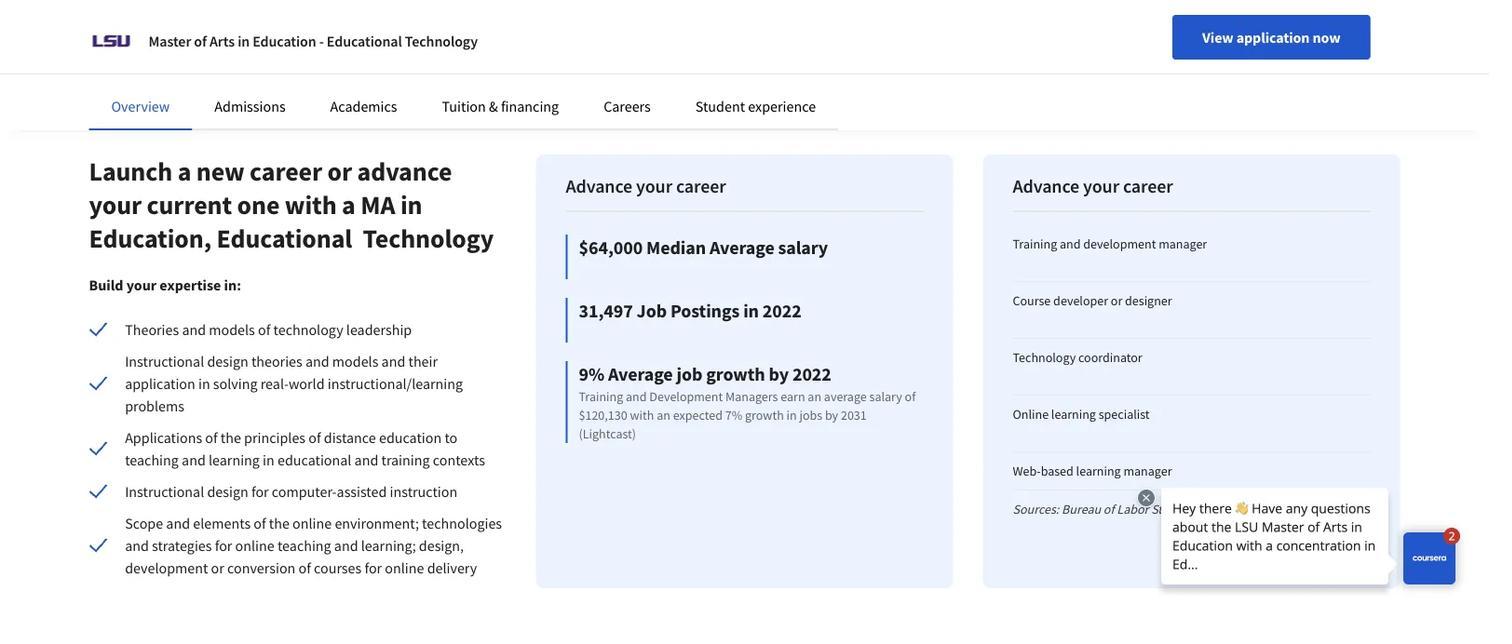 Task type: locate. For each thing, give the bounding box(es) containing it.
0 horizontal spatial advance your career
[[566, 175, 726, 198]]

1 vertical spatial 2022
[[793, 363, 832, 386]]

average right 9%
[[608, 363, 673, 386]]

experience
[[748, 97, 816, 115]]

1 horizontal spatial for
[[251, 482, 269, 501]]

1 horizontal spatial with
[[630, 407, 654, 424]]

for down elements
[[215, 536, 232, 555]]

an
[[808, 388, 822, 405], [657, 407, 670, 424]]

view
[[1202, 28, 1234, 47]]

teaching up courses at the left bottom of page
[[277, 536, 331, 555]]

0 vertical spatial an
[[808, 388, 822, 405]]

0 vertical spatial average
[[710, 236, 775, 259]]

0 vertical spatial application
[[1237, 28, 1310, 47]]

instructional up scope
[[125, 482, 204, 501]]

your up the training and development manager
[[1083, 175, 1119, 198]]

design,
[[419, 536, 464, 555]]

with inside launch a new career or advance your current one with a ma in education, educational  technology
[[285, 189, 337, 221]]

online up conversion at the left bottom of the page
[[235, 536, 274, 555]]

1 horizontal spatial advance
[[1013, 175, 1080, 198]]

and inside 9% average job growth by 2022 training and development managers  earn an average salary of $120,130 with an expected 7%  growth in jobs by 2031 (lightcast)
[[626, 388, 647, 405]]

solving
[[213, 374, 258, 393]]

median
[[646, 236, 706, 259]]

applications
[[125, 428, 202, 447]]

1 horizontal spatial application
[[1237, 28, 1310, 47]]

1 vertical spatial instructional
[[125, 482, 204, 501]]

1 instructional from the top
[[125, 352, 204, 371]]

2 horizontal spatial online
[[385, 559, 424, 577]]

design for for
[[207, 482, 248, 501]]

development
[[1083, 236, 1156, 252], [125, 559, 208, 577]]

0 vertical spatial models
[[209, 320, 255, 339]]

environment;
[[335, 514, 419, 533]]

sources: bureau of labor statistics and lightcast
[[1013, 501, 1276, 518]]

designer
[[1125, 292, 1172, 309]]

development up the course developer or designer
[[1083, 236, 1156, 252]]

1 horizontal spatial models
[[332, 352, 378, 371]]

of left labor on the right bottom of the page
[[1104, 501, 1114, 518]]

0 vertical spatial instructional
[[125, 352, 204, 371]]

0 vertical spatial online
[[293, 514, 332, 533]]

by up earn
[[769, 363, 789, 386]]

manager up designer
[[1159, 236, 1207, 252]]

view application now button
[[1173, 15, 1371, 60]]

and down applications
[[182, 451, 206, 469]]

2022 up earn
[[793, 363, 832, 386]]

managers
[[726, 388, 778, 405]]

application inside the instructional design theories and models and their application in solving real-world instructional/learning problems
[[125, 374, 195, 393]]

instructional for instructional design for computer-assisted instruction
[[125, 482, 204, 501]]

new
[[196, 155, 245, 188]]

0 horizontal spatial with
[[285, 189, 337, 221]]

technology up tuition
[[405, 32, 478, 50]]

1 horizontal spatial advance your career
[[1013, 175, 1173, 198]]

development
[[649, 388, 723, 405]]

0 vertical spatial manager
[[1159, 236, 1207, 252]]

0 horizontal spatial an
[[657, 407, 670, 424]]

and up developer
[[1060, 236, 1081, 252]]

a
[[178, 155, 191, 188], [342, 189, 356, 221]]

1 horizontal spatial or
[[327, 155, 352, 188]]

0 horizontal spatial or
[[211, 559, 224, 577]]

1 vertical spatial salary
[[869, 388, 902, 405]]

1 horizontal spatial a
[[342, 189, 356, 221]]

coordinator
[[1079, 349, 1143, 366]]

1 horizontal spatial by
[[825, 407, 838, 424]]

the down instructional design for computer-assisted instruction at the bottom left of page
[[269, 514, 290, 533]]

1 design from the top
[[207, 352, 248, 371]]

design up solving
[[207, 352, 248, 371]]

2 vertical spatial or
[[211, 559, 224, 577]]

in
[[238, 32, 250, 50], [400, 189, 422, 221], [743, 299, 759, 323], [198, 374, 210, 393], [787, 407, 797, 424], [263, 451, 275, 469]]

2022 inside 9% average job growth by 2022 training and development managers  earn an average salary of $120,130 with an expected 7%  growth in jobs by 2031 (lightcast)
[[793, 363, 832, 386]]

-
[[319, 32, 324, 50]]

models
[[209, 320, 255, 339], [332, 352, 378, 371]]

1 vertical spatial a
[[342, 189, 356, 221]]

application left 'now'
[[1237, 28, 1310, 47]]

growth up managers
[[706, 363, 765, 386]]

design inside the instructional design theories and models and their application in solving real-world instructional/learning problems
[[207, 352, 248, 371]]

their
[[408, 352, 438, 371]]

1 vertical spatial manager
[[1124, 463, 1172, 480]]

for left computer-
[[251, 482, 269, 501]]

1 vertical spatial average
[[608, 363, 673, 386]]

in down earn
[[787, 407, 797, 424]]

instructional for instructional design theories and models and their application in solving real-world instructional/learning problems
[[125, 352, 204, 371]]

0 horizontal spatial training
[[579, 388, 623, 405]]

world
[[289, 374, 325, 393]]

and up $120,130 on the bottom left of the page
[[626, 388, 647, 405]]

instructional
[[125, 352, 204, 371], [125, 482, 204, 501]]

career
[[250, 155, 322, 188], [676, 175, 726, 198], [1123, 175, 1173, 198]]

advance your career up the training and development manager
[[1013, 175, 1173, 198]]

training up $120,130 on the bottom left of the page
[[579, 388, 623, 405]]

2 design from the top
[[207, 482, 248, 501]]

0 horizontal spatial average
[[608, 363, 673, 386]]

0 horizontal spatial for
[[215, 536, 232, 555]]

of left courses at the left bottom of page
[[299, 559, 311, 577]]

or down the strategies
[[211, 559, 224, 577]]

1 vertical spatial by
[[825, 407, 838, 424]]

1 vertical spatial teaching
[[277, 536, 331, 555]]

in:
[[224, 276, 241, 294]]

manager up sources: bureau of labor statistics and lightcast
[[1124, 463, 1172, 480]]

career up the $64,000 median average salary
[[676, 175, 726, 198]]

in right ma
[[400, 189, 422, 221]]

education,
[[89, 222, 211, 255]]

2022
[[763, 299, 802, 323], [793, 363, 832, 386]]

technology down course
[[1013, 349, 1076, 366]]

one
[[237, 189, 280, 221]]

1 vertical spatial with
[[630, 407, 654, 424]]

1 horizontal spatial teaching
[[277, 536, 331, 555]]

of up educational in the left bottom of the page
[[308, 428, 321, 447]]

1 horizontal spatial an
[[808, 388, 822, 405]]

problems
[[125, 397, 184, 415]]

1 vertical spatial design
[[207, 482, 248, 501]]

education
[[253, 32, 316, 50]]

1 vertical spatial technology
[[363, 222, 494, 255]]

$64,000 median average salary
[[579, 236, 828, 259]]

1 vertical spatial growth
[[745, 407, 784, 424]]

training up course
[[1013, 236, 1057, 252]]

assisted
[[337, 482, 387, 501]]

0 vertical spatial teaching
[[125, 451, 179, 469]]

a left ma
[[342, 189, 356, 221]]

louisiana state university logo image
[[89, 19, 134, 63]]

0 horizontal spatial career
[[250, 155, 322, 188]]

2 instructional from the top
[[125, 482, 204, 501]]

0 vertical spatial growth
[[706, 363, 765, 386]]

growth
[[706, 363, 765, 386], [745, 407, 784, 424]]

1 vertical spatial models
[[332, 352, 378, 371]]

your right build
[[126, 276, 157, 294]]

teaching
[[125, 451, 179, 469], [277, 536, 331, 555]]

manager for web-based learning manager
[[1124, 463, 1172, 480]]

principles
[[244, 428, 306, 447]]

0 vertical spatial training
[[1013, 236, 1057, 252]]

2 vertical spatial for
[[365, 559, 382, 577]]

teaching inside scope and elements of the online environment; technologies and strategies for online teaching and learning; design, development or conversion of courses for online delivery
[[277, 536, 331, 555]]

0 vertical spatial or
[[327, 155, 352, 188]]

learning down "principles"
[[209, 451, 260, 469]]

view application now
[[1202, 28, 1341, 47]]

a up current
[[178, 155, 191, 188]]

career up one
[[250, 155, 322, 188]]

in left solving
[[198, 374, 210, 393]]

an up jobs
[[808, 388, 822, 405]]

2 horizontal spatial or
[[1111, 292, 1123, 309]]

or inside launch a new career or advance your current one with a ma in education, educational  technology
[[327, 155, 352, 188]]

with right one
[[285, 189, 337, 221]]

online down computer-
[[293, 514, 332, 533]]

0 vertical spatial 2022
[[763, 299, 802, 323]]

with right $120,130 on the bottom left of the page
[[630, 407, 654, 424]]

1 vertical spatial for
[[215, 536, 232, 555]]

your
[[636, 175, 672, 198], [1083, 175, 1119, 198], [89, 189, 142, 221], [126, 276, 157, 294]]

advance up the training and development manager
[[1013, 175, 1080, 198]]

2031
[[841, 407, 867, 424]]

in down "principles"
[[263, 451, 275, 469]]

9% average job growth by 2022 training and development managers  earn an average salary of $120,130 with an expected 7%  growth in jobs by 2031 (lightcast)
[[579, 363, 916, 442]]

0 vertical spatial for
[[251, 482, 269, 501]]

development down the strategies
[[125, 559, 208, 577]]

lightcast
[[1227, 501, 1276, 518]]

build
[[89, 276, 123, 294]]

1 horizontal spatial career
[[676, 175, 726, 198]]

career up the training and development manager
[[1123, 175, 1173, 198]]

growth down managers
[[745, 407, 784, 424]]

financing
[[501, 97, 559, 115]]

1 vertical spatial the
[[269, 514, 290, 533]]

technology
[[405, 32, 478, 50], [363, 222, 494, 255], [1013, 349, 1076, 366]]

theories and models of technology leadership
[[125, 320, 412, 339]]

tuition & financing
[[442, 97, 559, 115]]

application up problems
[[125, 374, 195, 393]]

1 vertical spatial development
[[125, 559, 208, 577]]

and
[[1060, 236, 1081, 252], [182, 320, 206, 339], [305, 352, 329, 371], [381, 352, 405, 371], [626, 388, 647, 405], [182, 451, 206, 469], [354, 451, 378, 469], [1203, 501, 1224, 518], [166, 514, 190, 533], [125, 536, 149, 555], [334, 536, 358, 555]]

educational
[[327, 32, 402, 50]]

jobs
[[800, 407, 822, 424]]

advance your career
[[566, 175, 726, 198], [1013, 175, 1173, 198]]

or
[[327, 155, 352, 188], [1111, 292, 1123, 309], [211, 559, 224, 577]]

elements
[[193, 514, 251, 533]]

salary
[[778, 236, 828, 259], [869, 388, 902, 405]]

the left "principles"
[[221, 428, 241, 447]]

distance
[[324, 428, 376, 447]]

1 vertical spatial an
[[657, 407, 670, 424]]

manager
[[1159, 236, 1207, 252], [1124, 463, 1172, 480]]

educational
[[278, 451, 351, 469]]

by right jobs
[[825, 407, 838, 424]]

average right median at the top left
[[710, 236, 775, 259]]

online down learning;
[[385, 559, 424, 577]]

of right applications
[[205, 428, 218, 447]]

design up elements
[[207, 482, 248, 501]]

0 horizontal spatial development
[[125, 559, 208, 577]]

models down in:
[[209, 320, 255, 339]]

1 horizontal spatial development
[[1083, 236, 1156, 252]]

student experience link
[[696, 97, 816, 115]]

or left advance
[[327, 155, 352, 188]]

1 advance your career from the left
[[566, 175, 726, 198]]

your down launch
[[89, 189, 142, 221]]

1 vertical spatial training
[[579, 388, 623, 405]]

0 horizontal spatial teaching
[[125, 451, 179, 469]]

of right elements
[[254, 514, 266, 533]]

1 vertical spatial application
[[125, 374, 195, 393]]

0 horizontal spatial application
[[125, 374, 195, 393]]

web-based learning manager
[[1013, 463, 1172, 480]]

or left designer
[[1111, 292, 1123, 309]]

of right average
[[905, 388, 916, 405]]

in inside the instructional design theories and models and their application in solving real-world instructional/learning problems
[[198, 374, 210, 393]]

design for theories
[[207, 352, 248, 371]]

technology down ma
[[363, 222, 494, 255]]

advance
[[566, 175, 633, 198], [1013, 175, 1080, 198]]

2022 right 'postings'
[[763, 299, 802, 323]]

average
[[710, 236, 775, 259], [608, 363, 673, 386]]

an down development
[[657, 407, 670, 424]]

1 horizontal spatial training
[[1013, 236, 1057, 252]]

1 horizontal spatial salary
[[869, 388, 902, 405]]

in inside 'applications of the principles of distance education to teaching and learning in educational and training contexts'
[[263, 451, 275, 469]]

average
[[824, 388, 867, 405]]

0 horizontal spatial salary
[[778, 236, 828, 259]]

advance up $64,000
[[566, 175, 633, 198]]

of up theories
[[258, 320, 270, 339]]

0 vertical spatial by
[[769, 363, 789, 386]]

2 horizontal spatial for
[[365, 559, 382, 577]]

2 advance from the left
[[1013, 175, 1080, 198]]

2 vertical spatial technology
[[1013, 349, 1076, 366]]

teaching down applications
[[125, 451, 179, 469]]

0 vertical spatial the
[[221, 428, 241, 447]]

0 horizontal spatial the
[[221, 428, 241, 447]]

models down leadership
[[332, 352, 378, 371]]

for down learning;
[[365, 559, 382, 577]]

or inside scope and elements of the online environment; technologies and strategies for online teaching and learning; design, development or conversion of courses for online delivery
[[211, 559, 224, 577]]

0 vertical spatial with
[[285, 189, 337, 221]]

instructional inside the instructional design theories and models and their application in solving real-world instructional/learning problems
[[125, 352, 204, 371]]

learning right based
[[1076, 463, 1121, 480]]

and up world
[[305, 352, 329, 371]]

0 vertical spatial a
[[178, 155, 191, 188]]

advance your career up median at the top left
[[566, 175, 726, 198]]

1 horizontal spatial the
[[269, 514, 290, 533]]

arts
[[210, 32, 235, 50]]

statistics
[[1151, 501, 1200, 518]]

learning
[[1051, 406, 1096, 423], [209, 451, 260, 469], [1076, 463, 1121, 480]]

theories
[[251, 352, 302, 371]]

0 horizontal spatial online
[[235, 536, 274, 555]]

with
[[285, 189, 337, 221], [630, 407, 654, 424]]

training
[[1013, 236, 1057, 252], [579, 388, 623, 405]]

0 horizontal spatial by
[[769, 363, 789, 386]]

instructional down theories
[[125, 352, 204, 371]]

for
[[251, 482, 269, 501], [215, 536, 232, 555], [365, 559, 382, 577]]

0 vertical spatial design
[[207, 352, 248, 371]]

0 horizontal spatial advance
[[566, 175, 633, 198]]



Task type: vqa. For each thing, say whether or not it's contained in the screenshot.
Thanks
no



Task type: describe. For each thing, give the bounding box(es) containing it.
labor
[[1117, 501, 1149, 518]]

expertise
[[160, 276, 221, 294]]

1 vertical spatial online
[[235, 536, 274, 555]]

in inside launch a new career or advance your current one with a ma in education, educational  technology
[[400, 189, 422, 221]]

development inside scope and elements of the online environment; technologies and strategies for online teaching and learning; design, development or conversion of courses for online delivery
[[125, 559, 208, 577]]

admissions link
[[215, 97, 286, 115]]

build your expertise in:
[[89, 276, 241, 294]]

conversion
[[227, 559, 296, 577]]

student experience
[[696, 97, 816, 115]]

admissions
[[215, 97, 286, 115]]

technology inside launch a new career or advance your current one with a ma in education, educational  technology
[[363, 222, 494, 255]]

technologies
[[422, 514, 502, 533]]

2 vertical spatial online
[[385, 559, 424, 577]]

careers
[[604, 97, 651, 115]]

job
[[637, 299, 667, 323]]

salary inside 9% average job growth by 2022 training and development managers  earn an average salary of $120,130 with an expected 7%  growth in jobs by 2031 (lightcast)
[[869, 388, 902, 405]]

launch
[[89, 155, 172, 188]]

models inside the instructional design theories and models and their application in solving real-world instructional/learning problems
[[332, 352, 378, 371]]

2 horizontal spatial career
[[1123, 175, 1173, 198]]

and down distance
[[354, 451, 378, 469]]

online
[[1013, 406, 1049, 423]]

application inside view application now button
[[1237, 28, 1310, 47]]

tuition & financing link
[[442, 97, 559, 115]]

the inside scope and elements of the online environment; technologies and strategies for online teaching and learning; design, development or conversion of courses for online delivery
[[269, 514, 290, 533]]

technology
[[273, 320, 343, 339]]

scope and elements of the online environment; technologies and strategies for online teaching and learning; design, development or conversion of courses for online delivery
[[125, 514, 502, 577]]

instruction
[[390, 482, 457, 501]]

$64,000
[[579, 236, 643, 259]]

ma
[[361, 189, 395, 221]]

9%
[[579, 363, 604, 386]]

0 horizontal spatial a
[[178, 155, 191, 188]]

strategies
[[152, 536, 212, 555]]

advance
[[357, 155, 452, 188]]

7%
[[725, 407, 743, 424]]

and right statistics
[[1203, 501, 1224, 518]]

overview
[[111, 97, 170, 115]]

of inside 9% average job growth by 2022 training and development managers  earn an average salary of $120,130 with an expected 7%  growth in jobs by 2031 (lightcast)
[[905, 388, 916, 405]]

online learning specialist
[[1013, 406, 1150, 423]]

0 horizontal spatial models
[[209, 320, 255, 339]]

1 horizontal spatial average
[[710, 236, 775, 259]]

job
[[677, 363, 703, 386]]

based
[[1041, 463, 1074, 480]]

web-
[[1013, 463, 1041, 480]]

31,497 job postings in 2022
[[579, 299, 802, 323]]

0 vertical spatial salary
[[778, 236, 828, 259]]

(lightcast)
[[579, 426, 636, 442]]

earn
[[781, 388, 805, 405]]

academics link
[[330, 97, 397, 115]]

developer
[[1053, 292, 1108, 309]]

launch a new career or advance your current one with a ma in education, educational  technology
[[89, 155, 494, 255]]

and up instructional/learning
[[381, 352, 405, 371]]

1 advance from the left
[[566, 175, 633, 198]]

and down scope
[[125, 536, 149, 555]]

with inside 9% average job growth by 2022 training and development managers  earn an average salary of $120,130 with an expected 7%  growth in jobs by 2031 (lightcast)
[[630, 407, 654, 424]]

leadership
[[346, 320, 412, 339]]

master of arts in education - educational technology
[[149, 32, 478, 50]]

$120,130
[[579, 407, 627, 424]]

sources:
[[1013, 501, 1059, 518]]

31,497
[[579, 299, 633, 323]]

technology coordinator
[[1013, 349, 1143, 366]]

tuition
[[442, 97, 486, 115]]

career inside launch a new career or advance your current one with a ma in education, educational  technology
[[250, 155, 322, 188]]

in inside 9% average job growth by 2022 training and development managers  earn an average salary of $120,130 with an expected 7%  growth in jobs by 2031 (lightcast)
[[787, 407, 797, 424]]

teaching inside 'applications of the principles of distance education to teaching and learning in educational and training contexts'
[[125, 451, 179, 469]]

0 vertical spatial technology
[[405, 32, 478, 50]]

scope
[[125, 514, 163, 533]]

contexts
[[433, 451, 485, 469]]

specialist
[[1099, 406, 1150, 423]]

courses
[[314, 559, 362, 577]]

overview link
[[111, 97, 170, 115]]

manager for training and development manager
[[1159, 236, 1207, 252]]

course developer or designer
[[1013, 292, 1172, 309]]

of left arts
[[194, 32, 207, 50]]

delivery
[[427, 559, 477, 577]]

real-
[[261, 374, 289, 393]]

to
[[445, 428, 458, 447]]

now
[[1313, 28, 1341, 47]]

training and development manager
[[1013, 236, 1207, 252]]

1 vertical spatial or
[[1111, 292, 1123, 309]]

your up median at the top left
[[636, 175, 672, 198]]

bureau
[[1062, 501, 1101, 518]]

instructional/learning
[[328, 374, 463, 393]]

training
[[381, 451, 430, 469]]

0 vertical spatial development
[[1083, 236, 1156, 252]]

postings
[[671, 299, 740, 323]]

2 advance your career from the left
[[1013, 175, 1173, 198]]

education
[[379, 428, 442, 447]]

training inside 9% average job growth by 2022 training and development managers  earn an average salary of $120,130 with an expected 7%  growth in jobs by 2031 (lightcast)
[[579, 388, 623, 405]]

master
[[149, 32, 191, 50]]

theories
[[125, 320, 179, 339]]

learning inside 'applications of the principles of distance education to teaching and learning in educational and training contexts'
[[209, 451, 260, 469]]

academics
[[330, 97, 397, 115]]

&
[[489, 97, 498, 115]]

instructional design theories and models and their application in solving real-world instructional/learning problems
[[125, 352, 463, 415]]

in right arts
[[238, 32, 250, 50]]

your inside launch a new career or advance your current one with a ma in education, educational  technology
[[89, 189, 142, 221]]

average inside 9% average job growth by 2022 training and development managers  earn an average salary of $120,130 with an expected 7%  growth in jobs by 2031 (lightcast)
[[608, 363, 673, 386]]

student
[[696, 97, 745, 115]]

and up the strategies
[[166, 514, 190, 533]]

1 horizontal spatial online
[[293, 514, 332, 533]]

instructional design for computer-assisted instruction
[[125, 482, 457, 501]]

expected
[[673, 407, 723, 424]]

and right theories
[[182, 320, 206, 339]]

and up courses at the left bottom of page
[[334, 536, 358, 555]]

the inside 'applications of the principles of distance education to teaching and learning in educational and training contexts'
[[221, 428, 241, 447]]

applications of the principles of distance education to teaching and learning in educational and training contexts
[[125, 428, 485, 469]]

in right 'postings'
[[743, 299, 759, 323]]

learning right online
[[1051, 406, 1096, 423]]

slides element
[[108, 53, 1382, 73]]



